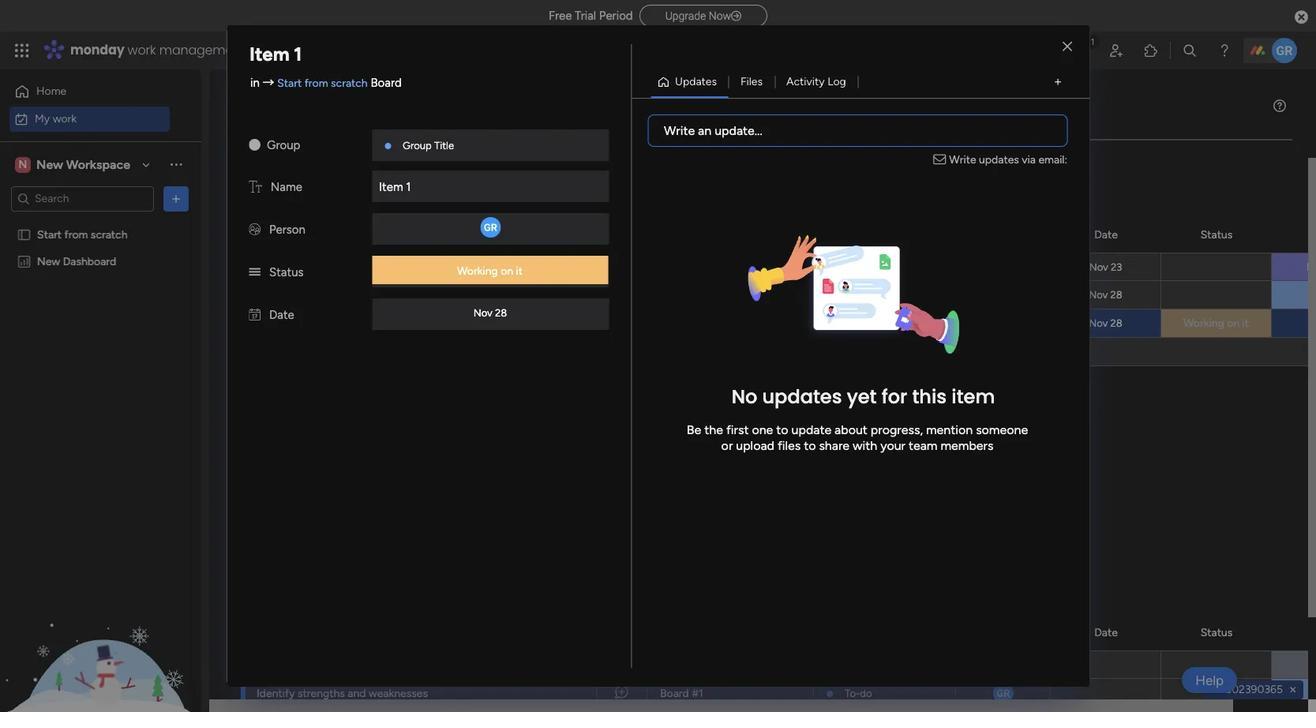 Task type: locate. For each thing, give the bounding box(es) containing it.
new for new workspace
[[36, 157, 63, 172]]

from
[[305, 76, 328, 90], [64, 228, 88, 241]]

0 vertical spatial board
[[371, 75, 402, 90]]

1 horizontal spatial to
[[804, 438, 816, 453]]

302390365
[[1226, 683, 1283, 697]]

1 vertical spatial board
[[660, 687, 689, 700]]

1 vertical spatial from
[[64, 228, 88, 241]]

1 vertical spatial item
[[379, 180, 403, 194]]

0 vertical spatial title
[[434, 140, 454, 152]]

dapulse text column image
[[249, 180, 262, 194]]

1 vertical spatial status
[[269, 265, 304, 280]]

1 vertical spatial start
[[37, 228, 62, 241]]

0 horizontal spatial working on it
[[457, 265, 523, 278]]

0 vertical spatial item
[[250, 43, 289, 66]]

28
[[1111, 289, 1123, 301], [495, 307, 507, 319], [1111, 317, 1123, 329]]

1 vertical spatial new
[[37, 255, 60, 268]]

person
[[269, 223, 306, 237]]

1 vertical spatial it
[[1243, 317, 1249, 330]]

the
[[705, 423, 723, 438]]

items right done in the top left of the page
[[537, 163, 564, 177]]

0 horizontal spatial title
[[434, 140, 454, 152]]

1 do from the top
[[860, 262, 872, 274]]

0 horizontal spatial 3
[[295, 261, 301, 274]]

to up files
[[776, 423, 789, 438]]

dapulse rightstroke image
[[731, 10, 742, 22]]

free trial period
[[549, 9, 633, 23]]

items right /
[[351, 233, 378, 246]]

dapulse date column image
[[249, 308, 261, 322]]

remove image
[[1287, 684, 1300, 697]]

2 do from the top
[[860, 290, 872, 302]]

1 horizontal spatial from
[[305, 76, 328, 90]]

scratch inside list box
[[91, 228, 127, 241]]

board #1
[[660, 687, 703, 700]]

3 to- from the top
[[845, 688, 860, 700]]

write
[[664, 123, 695, 138], [949, 153, 977, 167]]

board right "start from scratch" link in the left top of the page
[[371, 75, 402, 90]]

upload
[[736, 438, 775, 453]]

3
[[342, 233, 348, 246], [295, 261, 301, 274]]

nov 28 inside no updates yet for this item dialog
[[474, 307, 507, 319]]

group title up "no updates yet for this item" on the right bottom of page
[[845, 318, 896, 330]]

work inside button
[[53, 112, 77, 125]]

items
[[537, 163, 564, 177], [351, 233, 378, 246]]

0 horizontal spatial group title
[[403, 140, 454, 152]]

update
[[792, 423, 832, 438]]

nov 23
[[1089, 261, 1122, 273]]

hide
[[483, 163, 507, 177]]

for
[[882, 384, 907, 410]]

scratch
[[331, 76, 368, 90], [91, 228, 127, 241]]

1 horizontal spatial write
[[949, 153, 977, 167]]

add view image
[[1055, 76, 1061, 88]]

scratch up dashboard
[[91, 228, 127, 241]]

updates button
[[651, 69, 729, 95]]

0 vertical spatial work
[[128, 41, 156, 59]]

item
[[250, 43, 289, 66], [379, 180, 403, 194], [257, 317, 279, 331]]

working
[[457, 265, 498, 278], [1184, 317, 1225, 330]]

board left #1
[[660, 687, 689, 700]]

date
[[1095, 228, 1118, 241], [269, 308, 294, 322], [1095, 626, 1118, 639]]

0 vertical spatial to-
[[845, 262, 860, 274]]

1 vertical spatial to-do
[[845, 290, 872, 302]]

1 horizontal spatial work
[[128, 41, 156, 59]]

0 vertical spatial do
[[860, 262, 872, 274]]

0 vertical spatial status
[[1201, 228, 1233, 241]]

1 vertical spatial on
[[1227, 317, 1240, 330]]

plans
[[298, 43, 324, 57]]

0 horizontal spatial updates
[[762, 384, 842, 410]]

1 horizontal spatial start
[[277, 76, 302, 90]]

0 vertical spatial new
[[36, 157, 63, 172]]

0 vertical spatial working on it
[[457, 265, 523, 278]]

scratch down see plans button
[[331, 76, 368, 90]]

new right n
[[36, 157, 63, 172]]

inbox image
[[1074, 43, 1090, 58]]

free
[[549, 9, 572, 23]]

1 vertical spatial do
[[860, 290, 872, 302]]

0 vertical spatial scratch
[[331, 76, 368, 90]]

0 horizontal spatial it
[[516, 265, 523, 278]]

id: 302390365 element
[[1204, 681, 1304, 700]]

select product image
[[14, 43, 30, 58]]

item 1
[[250, 43, 302, 66], [379, 180, 411, 194], [257, 317, 287, 331]]

start from scratch link
[[277, 76, 368, 90]]

0 vertical spatial from
[[305, 76, 328, 90]]

1 horizontal spatial items
[[537, 163, 564, 177]]

title up search icon
[[434, 140, 454, 152]]

group title up search icon
[[403, 140, 454, 152]]

new for new dashboard
[[37, 255, 60, 268]]

1 horizontal spatial scratch
[[331, 76, 368, 90]]

0 vertical spatial group title
[[403, 140, 454, 152]]

0 vertical spatial on
[[501, 265, 513, 278]]

write left 'an'
[[664, 123, 695, 138]]

write inside button
[[664, 123, 695, 138]]

to-
[[845, 262, 860, 274], [845, 290, 860, 302], [845, 688, 860, 700]]

0 vertical spatial start
[[277, 76, 302, 90]]

1 horizontal spatial working
[[1184, 317, 1225, 330]]

start right "public board" image
[[37, 228, 62, 241]]

board
[[371, 75, 402, 90], [660, 687, 689, 700]]

yet
[[847, 384, 877, 410]]

be the first one to update about progress, mention someone or upload files to share with your team members
[[687, 423, 1028, 453]]

nov 28
[[1089, 289, 1123, 301], [474, 307, 507, 319], [1089, 317, 1123, 329]]

new inside workspace selection element
[[36, 157, 63, 172]]

1 horizontal spatial working on it
[[1184, 317, 1249, 330]]

new
[[36, 157, 63, 172], [37, 255, 60, 268]]

via
[[1022, 153, 1036, 167]]

1 vertical spatial items
[[351, 233, 378, 246]]

2 vertical spatial do
[[860, 688, 872, 700]]

updates up the update
[[762, 384, 842, 410]]

start right →
[[277, 76, 302, 90]]

0 horizontal spatial work
[[53, 112, 77, 125]]

home
[[36, 84, 66, 98]]

status inside no updates yet for this item dialog
[[269, 265, 304, 280]]

1 horizontal spatial updates
[[979, 153, 1019, 167]]

write left via
[[949, 153, 977, 167]]

0 horizontal spatial to
[[776, 423, 789, 438]]

group title inside no updates yet for this item dialog
[[403, 140, 454, 152]]

upgrade
[[665, 9, 706, 22]]

2 vertical spatial to-
[[845, 688, 860, 700]]

files
[[778, 438, 801, 453]]

work right 'monday'
[[128, 41, 156, 59]]

title
[[434, 140, 454, 152], [877, 318, 896, 330]]

customize button
[[571, 158, 656, 183]]

board inside no updates yet for this item dialog
[[371, 75, 402, 90]]

do
[[860, 262, 872, 274], [860, 290, 872, 302], [860, 688, 872, 700]]

0 horizontal spatial on
[[501, 265, 513, 278]]

new right public dashboard image
[[37, 255, 60, 268]]

1 vertical spatial working on it
[[1184, 317, 1249, 330]]

updates
[[979, 153, 1019, 167], [762, 384, 842, 410]]

overdue / 3 items
[[266, 228, 378, 248]]

lottie animation element
[[0, 553, 201, 712]]

1 vertical spatial group title
[[845, 318, 896, 330]]

0 vertical spatial updates
[[979, 153, 1019, 167]]

1 vertical spatial to-
[[845, 290, 860, 302]]

search image
[[429, 164, 442, 177]]

no
[[732, 384, 758, 410]]

name
[[271, 180, 302, 194]]

0 vertical spatial 3
[[342, 233, 348, 246]]

update...
[[715, 123, 763, 138]]

on inside no updates yet for this item dialog
[[501, 265, 513, 278]]

apps image
[[1143, 43, 1159, 58]]

1 horizontal spatial 3
[[342, 233, 348, 246]]

work for monday
[[128, 41, 156, 59]]

0 horizontal spatial write
[[664, 123, 695, 138]]

see plans
[[276, 43, 324, 57]]

1
[[294, 43, 302, 66], [406, 180, 411, 194], [626, 294, 629, 303], [282, 317, 287, 331]]

v2 status image
[[249, 265, 261, 280]]

work right my
[[53, 112, 77, 125]]

working on it
[[457, 265, 523, 278], [1184, 317, 1249, 330]]

2 vertical spatial to-do
[[845, 688, 872, 700]]

1 horizontal spatial on
[[1227, 317, 1240, 330]]

to down the update
[[804, 438, 816, 453]]

0 horizontal spatial scratch
[[91, 228, 127, 241]]

1 vertical spatial date
[[269, 308, 294, 322]]

nov
[[1089, 261, 1109, 273], [1089, 289, 1108, 301], [474, 307, 493, 319], [1089, 317, 1108, 329]]

it
[[516, 265, 523, 278], [1243, 317, 1249, 330]]

0 vertical spatial to-do
[[845, 262, 872, 274]]

0 vertical spatial it
[[516, 265, 523, 278]]

and
[[348, 687, 366, 700]]

status
[[1201, 228, 1233, 241], [269, 265, 304, 280], [1201, 626, 1233, 639]]

write an update... button
[[648, 115, 1068, 147]]

3 right /
[[342, 233, 348, 246]]

option
[[0, 220, 201, 223]]

0 horizontal spatial board
[[371, 75, 402, 90]]

new workspace
[[36, 157, 130, 172]]

pr
[[1310, 228, 1316, 241]]

0 vertical spatial items
[[537, 163, 564, 177]]

1 vertical spatial scratch
[[91, 228, 127, 241]]

None search field
[[300, 158, 448, 183]]

from up new dashboard
[[64, 228, 88, 241]]

updates left via
[[979, 153, 1019, 167]]

#1
[[692, 687, 703, 700]]

0 vertical spatial write
[[664, 123, 695, 138]]

0 horizontal spatial start
[[37, 228, 62, 241]]

start
[[277, 76, 302, 90], [37, 228, 62, 241]]

1 vertical spatial work
[[53, 112, 77, 125]]

list box
[[0, 218, 201, 488]]

1 vertical spatial updates
[[762, 384, 842, 410]]

start inside list box
[[37, 228, 62, 241]]

3 right project
[[295, 261, 301, 274]]

1 horizontal spatial group title
[[845, 318, 896, 330]]

new inside list box
[[37, 255, 60, 268]]

from down plans
[[305, 76, 328, 90]]

title up for at the right bottom of the page
[[877, 318, 896, 330]]

group
[[267, 138, 300, 152], [403, 140, 432, 152], [870, 228, 901, 241], [845, 318, 874, 330]]

help image
[[1217, 43, 1233, 58]]

0 horizontal spatial items
[[351, 233, 378, 246]]

0 horizontal spatial working
[[457, 265, 498, 278]]

log
[[828, 75, 846, 88]]

v2 multiple person column image
[[249, 223, 261, 237]]

working on it inside no updates yet for this item dialog
[[457, 265, 523, 278]]

0 vertical spatial working
[[457, 265, 498, 278]]

or
[[721, 438, 733, 453]]

public board image
[[17, 227, 32, 242]]

group title
[[403, 140, 454, 152], [845, 318, 896, 330]]

1 vertical spatial write
[[949, 153, 977, 167]]

on
[[501, 265, 513, 278], [1227, 317, 1240, 330]]

1 horizontal spatial title
[[877, 318, 896, 330]]



Task type: describe. For each thing, give the bounding box(es) containing it.
updates
[[675, 75, 717, 88]]

1 vertical spatial 3
[[295, 261, 301, 274]]

email:
[[1039, 153, 1068, 167]]

workspace
[[66, 157, 130, 172]]

management
[[159, 41, 245, 59]]

2 vertical spatial status
[[1201, 626, 1233, 639]]

1 inside 1 button
[[626, 294, 629, 303]]

28 inside no updates yet for this item dialog
[[495, 307, 507, 319]]

updates for write
[[979, 153, 1019, 167]]

an
[[698, 123, 712, 138]]

someone
[[976, 423, 1028, 438]]

3 do from the top
[[860, 688, 872, 700]]

weaknesses
[[369, 687, 428, 700]]

upgrade now link
[[639, 5, 768, 27]]

2 to- from the top
[[845, 290, 860, 302]]

overdue
[[266, 228, 327, 248]]

id: 302390365
[[1210, 683, 1283, 697]]

about
[[835, 423, 868, 438]]

hide done items
[[483, 163, 564, 177]]

files
[[741, 75, 763, 88]]

share
[[819, 438, 850, 453]]

date inside dialog
[[269, 308, 294, 322]]

greg robinson image
[[1272, 38, 1297, 63]]

see plans button
[[255, 39, 331, 62]]

be
[[687, 423, 702, 438]]

2 to-do from the top
[[845, 290, 872, 302]]

activity log
[[787, 75, 846, 88]]

write for write an update...
[[664, 123, 695, 138]]

0 vertical spatial date
[[1095, 228, 1118, 241]]

identify strengths and weaknesses
[[257, 687, 428, 700]]

my work
[[35, 112, 77, 125]]

public dashboard image
[[17, 254, 32, 269]]

updates for no
[[762, 384, 842, 410]]

period
[[599, 9, 633, 23]]

0 horizontal spatial from
[[64, 228, 88, 241]]

id:
[[1210, 683, 1223, 697]]

help
[[1196, 672, 1224, 688]]

2 vertical spatial item 1
[[257, 317, 287, 331]]

list box containing start from scratch
[[0, 218, 201, 488]]

write an update...
[[664, 123, 763, 138]]

upgrade now
[[665, 9, 731, 22]]

write updates via email:
[[949, 153, 1068, 167]]

lottie animation image
[[0, 553, 201, 712]]

dashboard
[[63, 255, 116, 268]]

in
[[250, 75, 260, 90]]

files button
[[729, 69, 775, 95]]

v2 sun image
[[249, 138, 261, 152]]

search everything image
[[1182, 43, 1198, 58]]

customize
[[596, 163, 649, 177]]

dapulse close image
[[1295, 9, 1309, 25]]

now
[[709, 9, 731, 22]]

monday
[[70, 41, 124, 59]]

title inside no updates yet for this item dialog
[[434, 140, 454, 152]]

write for write updates via email:
[[949, 153, 977, 167]]

items inside overdue / 3 items
[[351, 233, 378, 246]]

done
[[509, 163, 534, 177]]

start inside in → start from scratch board
[[277, 76, 302, 90]]

identify
[[257, 687, 295, 700]]

in → start from scratch board
[[250, 75, 402, 90]]

work for my
[[53, 112, 77, 125]]

start from scratch
[[37, 228, 127, 241]]

scratch inside in → start from scratch board
[[331, 76, 368, 90]]

my work button
[[9, 106, 170, 131]]

mention
[[926, 423, 973, 438]]

1 image
[[1086, 32, 1100, 50]]

this
[[912, 384, 947, 410]]

Search in workspace field
[[33, 190, 132, 208]]

first
[[726, 423, 749, 438]]

item
[[952, 384, 995, 410]]

workspace selection element
[[15, 155, 133, 174]]

team
[[909, 438, 938, 453]]

invite members image
[[1109, 43, 1125, 58]]

/
[[331, 228, 338, 248]]

strengths
[[298, 687, 345, 700]]

1 vertical spatial working
[[1184, 317, 1225, 330]]

home button
[[9, 79, 170, 104]]

nov inside no updates yet for this item dialog
[[474, 307, 493, 319]]

help button
[[1182, 667, 1237, 693]]

1 to-do from the top
[[845, 262, 872, 274]]

monday work management
[[70, 41, 245, 59]]

with
[[853, 438, 878, 453]]

n
[[19, 158, 27, 171]]

board #1 link
[[658, 679, 804, 708]]

envelope o image
[[934, 152, 949, 168]]

no updates yet for this item dialog
[[0, 0, 1316, 712]]

0 vertical spatial item 1
[[250, 43, 302, 66]]

from inside in → start from scratch board
[[305, 76, 328, 90]]

Filter dashboard by text search field
[[300, 158, 448, 183]]

progress,
[[871, 423, 923, 438]]

1 vertical spatial title
[[877, 318, 896, 330]]

2 vertical spatial date
[[1095, 626, 1118, 639]]

1 horizontal spatial it
[[1243, 317, 1249, 330]]

close image
[[1063, 41, 1072, 53]]

activity
[[787, 75, 825, 88]]

23
[[1111, 261, 1122, 273]]

working inside no updates yet for this item dialog
[[457, 265, 498, 278]]

3 inside overdue / 3 items
[[342, 233, 348, 246]]

no updates yet for this item
[[732, 384, 995, 410]]

project
[[257, 261, 292, 274]]

→
[[263, 75, 274, 90]]

it inside dialog
[[516, 265, 523, 278]]

new dashboard
[[37, 255, 116, 268]]

your
[[881, 438, 906, 453]]

see
[[276, 43, 295, 57]]

my
[[35, 112, 50, 125]]

trial
[[575, 9, 596, 23]]

0 vertical spatial to
[[776, 423, 789, 438]]

project 3
[[257, 261, 301, 274]]

1 to- from the top
[[845, 262, 860, 274]]

1 horizontal spatial board
[[660, 687, 689, 700]]

2 vertical spatial item
[[257, 317, 279, 331]]

workspace image
[[15, 156, 31, 173]]

members
[[941, 438, 994, 453]]

1 vertical spatial item 1
[[379, 180, 411, 194]]

1 vertical spatial to
[[804, 438, 816, 453]]

1 button
[[596, 281, 648, 310]]

one
[[752, 423, 773, 438]]

activity log button
[[775, 69, 858, 95]]

3 to-do from the top
[[845, 688, 872, 700]]



Task type: vqa. For each thing, say whether or not it's contained in the screenshot.
the topmost Write
yes



